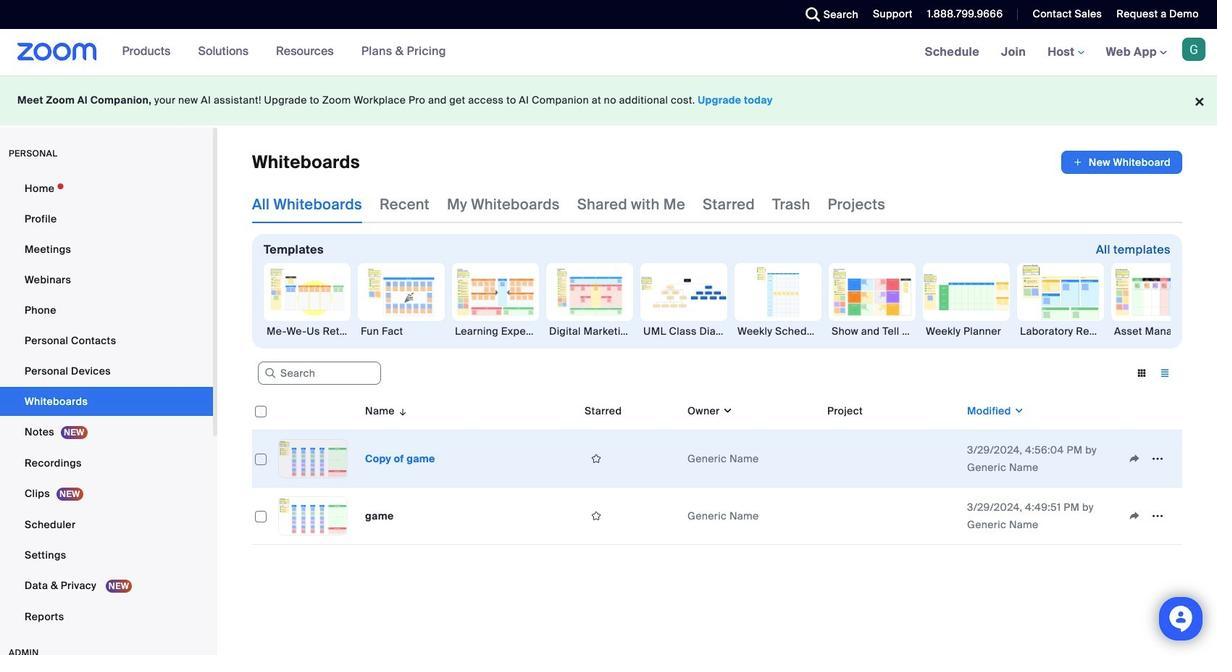 Task type: vqa. For each thing, say whether or not it's contained in the screenshot.
temp "element"
no



Task type: locate. For each thing, give the bounding box(es) containing it.
more options for game image
[[1147, 509, 1170, 523]]

more options for copy of game image
[[1147, 452, 1170, 465]]

asset management element
[[1112, 324, 1199, 338]]

Search text field
[[258, 362, 381, 385]]

tabs of all whiteboard page tab list
[[252, 186, 886, 223]]

2 cell from the top
[[822, 488, 962, 545]]

1 cell from the top
[[822, 430, 962, 488]]

application
[[1062, 151, 1183, 174], [252, 392, 1183, 545], [1123, 448, 1177, 470], [1123, 505, 1177, 527]]

digital marketing canvas element
[[546, 324, 633, 338]]

arrow down image
[[395, 402, 408, 420]]

game element
[[365, 509, 394, 523]]

meetings navigation
[[914, 29, 1218, 76]]

banner
[[0, 29, 1218, 76]]

zoom logo image
[[17, 43, 97, 61]]

uml class diagram element
[[641, 324, 728, 338]]

thumbnail of copy of game image
[[279, 440, 347, 478]]

down image
[[1011, 404, 1025, 418]]

show and tell with a twist element
[[829, 324, 916, 338]]

weekly planner element
[[923, 324, 1010, 338]]

cell
[[822, 430, 962, 488], [822, 488, 962, 545]]

add image
[[1073, 155, 1083, 170]]

footer
[[0, 75, 1218, 125]]

cell for share image
[[822, 430, 962, 488]]

product information navigation
[[111, 29, 457, 75]]

cell for share icon
[[822, 488, 962, 545]]

copy of game, modified at mar 29, 2024 by generic name, link image
[[278, 439, 348, 478]]

personal menu menu
[[0, 174, 213, 633]]

share image
[[1123, 509, 1147, 523]]



Task type: describe. For each thing, give the bounding box(es) containing it.
learning experience canvas element
[[452, 324, 539, 338]]

share image
[[1123, 452, 1147, 465]]

profile picture image
[[1183, 38, 1206, 61]]

click to star the whiteboard game image
[[585, 509, 608, 523]]

me-we-us retrospective element
[[264, 324, 351, 338]]

copy of game element
[[365, 452, 435, 465]]

thumbnail of game image
[[279, 497, 347, 535]]

laboratory report element
[[1018, 324, 1104, 338]]

fun fact element
[[358, 324, 445, 338]]

weekly schedule element
[[735, 324, 822, 338]]

list mode, selected image
[[1154, 367, 1177, 380]]

click to star the whiteboard copy of game image
[[585, 452, 608, 465]]

grid mode, not selected image
[[1131, 367, 1154, 380]]



